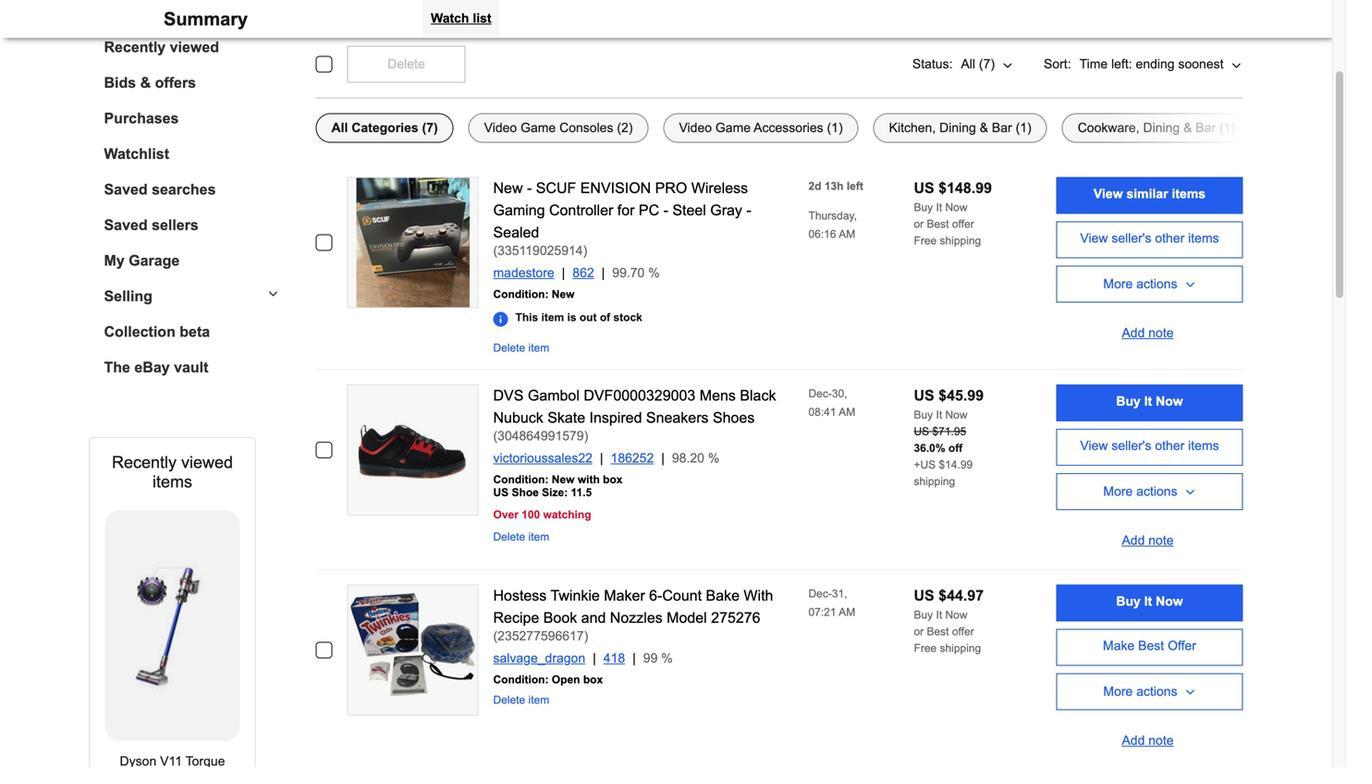 Task type: vqa. For each thing, say whether or not it's contained in the screenshot.
delete item button related to DVS Gambol DVF0000329003 Mens Black Nubuck Skate Inspired Sneakers Shoes
yes



Task type: describe. For each thing, give the bounding box(es) containing it.
more actions for $44.97
[[1104, 685, 1178, 699]]

2 more from the top
[[1104, 485, 1133, 499]]

add note button for $148.99
[[1056, 310, 1243, 347]]

saved searches link
[[104, 181, 279, 198]]

sort:
[[1044, 57, 1071, 71]]

buy for $45.99
[[914, 409, 933, 421]]

nubuck
[[493, 410, 543, 426]]

275276
[[711, 610, 761, 626]]

862
[[573, 266, 594, 280]]

99.70
[[612, 266, 645, 280]]

$45.99
[[939, 387, 984, 404]]

inspired
[[590, 410, 642, 426]]

recipe
[[493, 610, 539, 626]]

saved sellers
[[104, 217, 199, 233]]

dvf0000329003
[[584, 387, 696, 404]]

box inside the condition: open box delete item
[[583, 674, 603, 686]]

out
[[580, 311, 597, 324]]

delete inside the condition: open box delete item
[[493, 694, 525, 706]]

31,
[[832, 588, 847, 600]]

more actions button for $44.97
[[1056, 674, 1243, 711]]

$71.95
[[933, 425, 966, 438]]

am inside the "thursday, 06:16 am"
[[839, 228, 856, 240]]

2 vertical spatial best
[[1138, 639, 1164, 653]]

new for -
[[552, 288, 575, 301]]

add note button for $44.97
[[1056, 718, 1243, 755]]

gray
[[710, 202, 742, 219]]

left:
[[1112, 57, 1132, 71]]

the ebay vault link
[[104, 359, 279, 376]]

vault
[[174, 359, 208, 376]]

scuf
[[536, 180, 576, 197]]

steel
[[673, 202, 706, 219]]

condition: open box delete item
[[493, 674, 603, 706]]

skate
[[548, 410, 585, 426]]

my garage link
[[104, 252, 279, 270]]

open
[[552, 674, 580, 686]]

us up 36.0%
[[914, 425, 929, 438]]

06:16
[[809, 228, 836, 240]]

335119025914
[[498, 244, 583, 258]]

time
[[1080, 57, 1108, 71]]

mens
[[700, 387, 736, 404]]

thursday,
[[809, 209, 857, 222]]

with
[[744, 588, 773, 604]]

shoe
[[512, 486, 539, 499]]

condition: for new - scuf envision pro wireless gaming controller for pc - steel gray - sealed
[[493, 288, 549, 301]]

) inside new - scuf envision pro wireless gaming controller for pc - steel gray - sealed ( 335119025914 )
[[583, 244, 587, 258]]

2 note from the top
[[1149, 533, 1174, 548]]

saved for saved searches
[[104, 181, 148, 198]]

free for us $148.99
[[914, 234, 937, 247]]

dec-30, 08:41 am
[[809, 387, 856, 418]]

buy it now for us $45.99
[[1116, 394, 1183, 409]]

dvs
[[493, 387, 524, 404]]

11.5
[[571, 486, 592, 499]]

new - scuf envision pro wireless gaming controller for pc - steel gray - sealed ( 335119025914 )
[[493, 180, 751, 258]]

victorioussales22 link
[[493, 451, 611, 466]]

13h
[[825, 180, 844, 192]]

wireless
[[691, 180, 748, 197]]

it for $45.99
[[936, 409, 942, 421]]

2 add note button from the top
[[1056, 518, 1243, 555]]

now for $148.99
[[946, 201, 968, 214]]

condition: new
[[493, 288, 575, 301]]

model
[[667, 610, 707, 626]]

3 delete item button from the top
[[493, 694, 549, 707]]

view seller's other items for us $45.99
[[1080, 439, 1219, 453]]

seller's for us $45.99
[[1112, 439, 1152, 453]]

this
[[516, 311, 538, 324]]

2 vertical spatial %
[[661, 651, 673, 666]]

ebay
[[134, 359, 170, 376]]

list
[[473, 11, 492, 25]]

note for $44.97
[[1149, 734, 1174, 748]]

delete button
[[347, 46, 466, 83]]

all (7) button
[[960, 46, 1014, 83]]

more actions button for $148.99
[[1056, 266, 1243, 303]]

100
[[522, 509, 540, 521]]

dec- for hostess twinkie maker 6-count bake with recipe book and nozzles model 275276
[[809, 588, 832, 600]]

shipping for $44.97
[[940, 642, 981, 655]]

new - scuf envision pro wireless gaming controller for pc - steel gray - sealed link
[[493, 180, 751, 241]]

delete inside button
[[388, 57, 425, 71]]

bids
[[104, 74, 136, 91]]

0 vertical spatial view
[[1094, 187, 1123, 201]]

watchlist link
[[104, 146, 279, 163]]

new for gambol
[[552, 473, 575, 486]]

304864991579
[[498, 429, 584, 443]]

&
[[140, 74, 151, 91]]

add for $148.99
[[1122, 326, 1145, 340]]

view seller's other items link for us $148.99
[[1056, 221, 1243, 258]]

viewed for recently viewed
[[170, 39, 219, 55]]

new - scuf envision pro wireless gaming controller for pc - steel gray - sealed image
[[356, 178, 470, 307]]

buy for $44.97
[[914, 609, 933, 621]]

ending
[[1136, 57, 1175, 71]]

1 horizontal spatial -
[[664, 202, 668, 219]]

condition: inside the condition: open box delete item
[[493, 674, 549, 686]]

item down over 100 watching
[[528, 531, 549, 543]]

) inside dvs gambol dvf0000329003 mens black nubuck skate inspired sneakers shoes ( 304864991579 )
[[584, 429, 588, 443]]

862 link
[[573, 266, 612, 280]]

add note for $44.97
[[1122, 734, 1174, 748]]

hostess twinkie maker 6-count bake with recipe book and nozzles model 275276 link
[[493, 588, 773, 626]]

dvs gambol dvf0000329003 mens black nubuck skate inspired sneakers shoes image
[[348, 407, 478, 494]]

madestore
[[493, 266, 554, 280]]

status: all (7)
[[913, 57, 995, 71]]

bids & offers
[[104, 74, 196, 91]]

$44.97
[[939, 588, 984, 604]]

viewed for recently viewed items
[[181, 453, 233, 472]]

$148.99
[[939, 180, 992, 197]]

and
[[581, 610, 606, 626]]

off
[[949, 442, 963, 454]]

bake
[[706, 588, 740, 604]]

status:
[[913, 57, 953, 71]]

best for $148.99
[[927, 218, 949, 230]]

recently for recently viewed items
[[112, 453, 177, 472]]

us $148.99 buy it now or best offer free shipping
[[914, 180, 992, 247]]

2 add from the top
[[1122, 533, 1145, 548]]

item left is
[[541, 311, 564, 324]]

sort: time left: ending soonest
[[1044, 57, 1224, 71]]

( inside new - scuf envision pro wireless gaming controller for pc - steel gray - sealed ( 335119025914 )
[[493, 244, 498, 258]]

condition: new with box us shoe size : 11.5
[[493, 473, 623, 499]]

% for shoes
[[708, 451, 720, 466]]

more for $148.99
[[1104, 277, 1133, 291]]

us inside condition: new with box us shoe size : 11.5
[[493, 486, 509, 499]]

235277596617
[[498, 629, 584, 644]]

sealed
[[493, 224, 539, 241]]

sellers
[[152, 217, 199, 233]]

2d 13h left
[[809, 180, 864, 192]]

offer for $44.97
[[952, 626, 974, 638]]

make best offer
[[1103, 639, 1196, 653]]

garage
[[129, 252, 180, 269]]

us for $148.99
[[914, 180, 935, 197]]

delete item button for dvs gambol dvf0000329003 mens black nubuck skate inspired sneakers shoes
[[493, 531, 549, 544]]

item down this
[[528, 342, 549, 354]]

summary link
[[104, 3, 279, 20]]

best for $44.97
[[927, 626, 949, 638]]

over 100 watching
[[493, 509, 591, 521]]

envision
[[580, 180, 651, 197]]

418 link
[[604, 651, 643, 666]]

it for $44.97
[[936, 609, 942, 621]]

gaming
[[493, 202, 545, 219]]

dvs gambol dvf0000329003 mens black nubuck skate inspired sneakers shoes ( 304864991579 )
[[493, 387, 776, 443]]

dec- for dvs gambol dvf0000329003 mens black nubuck skate inspired sneakers shoes
[[809, 387, 832, 400]]



Task type: locate. For each thing, give the bounding box(es) containing it.
watch
[[431, 11, 469, 25]]

07:21
[[809, 606, 836, 619]]

dec-
[[809, 387, 832, 400], [809, 588, 832, 600]]

dec- inside the dec-30, 08:41 am
[[809, 387, 832, 400]]

more
[[1104, 277, 1133, 291], [1104, 485, 1133, 499], [1104, 685, 1133, 699]]

1 vertical spatial (
[[493, 429, 498, 443]]

( inside hostess twinkie maker 6-count bake with recipe book and nozzles model 275276 ( 235277596617 )
[[493, 629, 498, 644]]

2 seller's from the top
[[1112, 439, 1152, 453]]

1 dec- from the top
[[809, 387, 832, 400]]

am down thursday,
[[839, 228, 856, 240]]

) up 862
[[583, 244, 587, 258]]

3 add from the top
[[1122, 734, 1145, 748]]

saved up my
[[104, 217, 148, 233]]

3 more actions from the top
[[1104, 685, 1178, 699]]

add for $44.97
[[1122, 734, 1145, 748]]

) down and
[[584, 629, 588, 644]]

1 vertical spatial am
[[839, 406, 856, 418]]

% right 99
[[661, 651, 673, 666]]

1 vertical spatial view seller's other items
[[1080, 439, 1219, 453]]

1 more from the top
[[1104, 277, 1133, 291]]

1 vertical spatial or
[[914, 626, 924, 638]]

- right gray at the top of page
[[747, 202, 751, 219]]

) inside hostess twinkie maker 6-count bake with recipe book and nozzles model 275276 ( 235277596617 )
[[584, 629, 588, 644]]

2 delete item from the top
[[493, 531, 549, 543]]

2 free from the top
[[914, 642, 937, 655]]

1 buy it now link from the top
[[1056, 385, 1243, 422]]

1 other from the top
[[1155, 231, 1185, 246]]

2 actions from the top
[[1137, 485, 1178, 499]]

madestore link
[[493, 266, 573, 280]]

recently for recently viewed
[[104, 39, 166, 55]]

or inside us $44.97 buy it now or best offer free shipping
[[914, 626, 924, 638]]

us left $44.97
[[914, 588, 935, 604]]

0 vertical spatial more actions button
[[1056, 266, 1243, 303]]

1 vertical spatial free
[[914, 642, 937, 655]]

1 vertical spatial shipping
[[914, 475, 955, 488]]

2 delete item button from the top
[[493, 531, 549, 544]]

free inside us $148.99 buy it now or best offer free shipping
[[914, 234, 937, 247]]

2 horizontal spatial -
[[747, 202, 751, 219]]

shipping inside us $45.99 buy it now us $71.95 36.0% off +us $14.99 shipping
[[914, 475, 955, 488]]

selling button
[[89, 288, 279, 305]]

actions for $148.99
[[1137, 277, 1178, 291]]

delete item down this
[[493, 342, 549, 354]]

delete item button down salvage_dragon
[[493, 694, 549, 707]]

saved
[[104, 181, 148, 198], [104, 217, 148, 233]]

it inside us $44.97 buy it now or best offer free shipping
[[936, 609, 942, 621]]

buy for $148.99
[[914, 201, 933, 214]]

dec-31, 07:21 am
[[809, 588, 856, 619]]

1 vertical spatial condition:
[[493, 473, 549, 486]]

us left $148.99
[[914, 180, 935, 197]]

1 add note from the top
[[1122, 326, 1174, 340]]

( down recipe
[[493, 629, 498, 644]]

more actions for $148.99
[[1104, 277, 1178, 291]]

98.20 %
[[672, 451, 720, 466]]

1 actions from the top
[[1137, 277, 1178, 291]]

3 condition: from the top
[[493, 674, 549, 686]]

gambol
[[528, 387, 580, 404]]

2 dec- from the top
[[809, 588, 832, 600]]

0 vertical spatial new
[[493, 180, 523, 197]]

selling
[[104, 288, 153, 305]]

6-
[[649, 588, 662, 604]]

add
[[1122, 326, 1145, 340], [1122, 533, 1145, 548], [1122, 734, 1145, 748]]

1 vertical spatial view seller's other items link
[[1056, 429, 1243, 466]]

shipping down $148.99
[[940, 234, 981, 247]]

viewed inside recently viewed items
[[181, 453, 233, 472]]

delete down watch list button at the top of the page
[[388, 57, 425, 71]]

now for $44.97
[[946, 609, 968, 621]]

it inside us $45.99 buy it now us $71.95 36.0% off +us $14.99 shipping
[[936, 409, 942, 421]]

( inside dvs gambol dvf0000329003 mens black nubuck skate inspired sneakers shoes ( 304864991579 )
[[493, 429, 498, 443]]

shipping inside us $44.97 buy it now or best offer free shipping
[[940, 642, 981, 655]]

0 vertical spatial recently
[[104, 39, 166, 55]]

1 vertical spatial dec-
[[809, 588, 832, 600]]

new up is
[[552, 288, 575, 301]]

best inside us $148.99 buy it now or best offer free shipping
[[927, 218, 949, 230]]

free for us $44.97
[[914, 642, 937, 655]]

more for $44.97
[[1104, 685, 1133, 699]]

2 ( from the top
[[493, 429, 498, 443]]

1 ( from the top
[[493, 244, 498, 258]]

offer for $148.99
[[952, 218, 974, 230]]

2 vertical spatial note
[[1149, 734, 1174, 748]]

1 more actions from the top
[[1104, 277, 1178, 291]]

now for $45.99
[[946, 409, 968, 421]]

0 horizontal spatial %
[[648, 266, 660, 280]]

2 vertical spatial am
[[839, 606, 856, 619]]

my
[[104, 252, 125, 269]]

2 vertical spatial actions
[[1137, 685, 1178, 699]]

1 vertical spatial more actions
[[1104, 485, 1178, 499]]

0 vertical spatial dec-
[[809, 387, 832, 400]]

make
[[1103, 639, 1135, 653]]

1 vertical spatial add note button
[[1056, 518, 1243, 555]]

offer down $148.99
[[952, 218, 974, 230]]

1 add note button from the top
[[1056, 310, 1243, 347]]

418
[[604, 651, 625, 666]]

us $45.99 buy it now us $71.95 36.0% off +us $14.99 shipping
[[914, 387, 984, 488]]

2 vertical spatial more actions button
[[1056, 674, 1243, 711]]

delete item button down this
[[493, 342, 549, 355]]

view seller's other items
[[1080, 231, 1219, 246], [1080, 439, 1219, 453]]

book
[[543, 610, 577, 626]]

black
[[740, 387, 776, 404]]

condition: up shoe
[[493, 473, 549, 486]]

view for us $148.99
[[1080, 231, 1108, 246]]

3 am from the top
[[839, 606, 856, 619]]

2 vertical spatial add note button
[[1056, 718, 1243, 755]]

pro
[[655, 180, 687, 197]]

1 vertical spatial add
[[1122, 533, 1145, 548]]

1 vertical spatial delete item
[[493, 531, 549, 543]]

1 view seller's other items link from the top
[[1056, 221, 1243, 258]]

other for us $45.99
[[1155, 439, 1185, 453]]

box right with
[[603, 473, 623, 486]]

186252
[[611, 451, 654, 466]]

% for pc
[[648, 266, 660, 280]]

2 vertical spatial delete item button
[[493, 694, 549, 707]]

us $44.97 buy it now or best offer free shipping
[[914, 588, 984, 655]]

make best offer link
[[1056, 629, 1243, 666]]

1 delete item from the top
[[493, 342, 549, 354]]

3 actions from the top
[[1137, 685, 1178, 699]]

us inside us $148.99 buy it now or best offer free shipping
[[914, 180, 935, 197]]

2 view seller's other items from the top
[[1080, 439, 1219, 453]]

condition: for dvs gambol dvf0000329003 mens black nubuck skate inspired sneakers shoes
[[493, 473, 549, 486]]

0 vertical spatial delete item button
[[493, 342, 549, 355]]

or for us $44.97
[[914, 626, 924, 638]]

0 vertical spatial buy it now
[[1116, 394, 1183, 409]]

view for us $45.99
[[1080, 439, 1108, 453]]

1 delete item button from the top
[[493, 342, 549, 355]]

2 offer from the top
[[952, 626, 974, 638]]

-
[[527, 180, 532, 197], [664, 202, 668, 219], [747, 202, 751, 219]]

new inside condition: new with box us shoe size : 11.5
[[552, 473, 575, 486]]

2 vertical spatial (
[[493, 629, 498, 644]]

1 more actions button from the top
[[1056, 266, 1243, 303]]

offer inside us $44.97 buy it now or best offer free shipping
[[952, 626, 974, 638]]

1 vertical spatial more actions button
[[1056, 473, 1243, 510]]

saved for saved sellers
[[104, 217, 148, 233]]

- right pc
[[664, 202, 668, 219]]

(7)
[[979, 57, 995, 71]]

0 vertical spatial %
[[648, 266, 660, 280]]

us for $45.99
[[914, 387, 935, 404]]

with
[[578, 473, 600, 486]]

1 condition: from the top
[[493, 288, 549, 301]]

1 vertical spatial buy it now link
[[1056, 585, 1243, 622]]

2 vertical spatial add note
[[1122, 734, 1174, 748]]

it for $148.99
[[936, 201, 942, 214]]

viewed
[[170, 39, 219, 55], [181, 453, 233, 472]]

1 vertical spatial saved
[[104, 217, 148, 233]]

actions for $44.97
[[1137, 685, 1178, 699]]

3 more from the top
[[1104, 685, 1133, 699]]

note for $148.99
[[1149, 326, 1174, 340]]

0 vertical spatial actions
[[1137, 277, 1178, 291]]

am for us $44.97
[[839, 606, 856, 619]]

delete item button for new - scuf envision pro wireless gaming controller for pc - steel gray - sealed
[[493, 342, 549, 355]]

condition: down the madestore
[[493, 288, 549, 301]]

1 am from the top
[[839, 228, 856, 240]]

for
[[617, 202, 635, 219]]

maker
[[604, 588, 645, 604]]

3 note from the top
[[1149, 734, 1174, 748]]

0 vertical spatial viewed
[[170, 39, 219, 55]]

2 buy it now link from the top
[[1056, 585, 1243, 622]]

offer inside us $148.99 buy it now or best offer free shipping
[[952, 218, 974, 230]]

1 or from the top
[[914, 218, 924, 230]]

am for us $45.99
[[839, 406, 856, 418]]

buy inside us $44.97 buy it now or best offer free shipping
[[914, 609, 933, 621]]

delete down this
[[493, 342, 525, 354]]

or
[[914, 218, 924, 230], [914, 626, 924, 638]]

1 vertical spatial note
[[1149, 533, 1174, 548]]

offer
[[952, 218, 974, 230], [952, 626, 974, 638]]

1 vertical spatial view
[[1080, 231, 1108, 246]]

2 more actions from the top
[[1104, 485, 1178, 499]]

0 vertical spatial seller's
[[1112, 231, 1152, 246]]

is
[[567, 311, 577, 324]]

2d
[[809, 180, 822, 192]]

am down 30,
[[839, 406, 856, 418]]

1 vertical spatial new
[[552, 288, 575, 301]]

sneakers
[[646, 410, 709, 426]]

items inside recently viewed items
[[153, 473, 192, 491]]

2 vertical spatial shipping
[[940, 642, 981, 655]]

condition: inside condition: new with box us shoe size : 11.5
[[493, 473, 549, 486]]

the ebay vault
[[104, 359, 208, 376]]

2 vertical spatial )
[[584, 629, 588, 644]]

1 vertical spatial viewed
[[181, 453, 233, 472]]

:
[[564, 486, 568, 499]]

am inside 'dec-31, 07:21 am'
[[839, 606, 856, 619]]

delete down over
[[493, 531, 525, 543]]

2 am from the top
[[839, 406, 856, 418]]

item inside the condition: open box delete item
[[528, 694, 549, 706]]

2 vertical spatial new
[[552, 473, 575, 486]]

buy it now link for us $45.99
[[1056, 385, 1243, 422]]

0 vertical spatial note
[[1149, 326, 1174, 340]]

best down $44.97
[[927, 626, 949, 638]]

recently inside recently viewed items
[[112, 453, 177, 472]]

( down sealed
[[493, 244, 498, 258]]

victorioussales22
[[493, 451, 593, 466]]

186252 link
[[611, 451, 672, 466]]

1 vertical spatial other
[[1155, 439, 1185, 453]]

2 saved from the top
[[104, 217, 148, 233]]

shipping down $44.97
[[940, 642, 981, 655]]

now inside us $148.99 buy it now or best offer free shipping
[[946, 201, 968, 214]]

( down nubuck
[[493, 429, 498, 443]]

shipping inside us $148.99 buy it now or best offer free shipping
[[940, 234, 981, 247]]

0 vertical spatial view seller's other items
[[1080, 231, 1219, 246]]

offer down $44.97
[[952, 626, 974, 638]]

2 vertical spatial condition:
[[493, 674, 549, 686]]

condition:
[[493, 288, 549, 301], [493, 473, 549, 486], [493, 674, 549, 686]]

delete item for dvs gambol dvf0000329003 mens black nubuck skate inspired sneakers shoes
[[493, 531, 549, 543]]

1 vertical spatial offer
[[952, 626, 974, 638]]

thursday, 06:16 am
[[809, 209, 857, 240]]

box right open
[[583, 674, 603, 686]]

0 vertical spatial add note button
[[1056, 310, 1243, 347]]

1 vertical spatial more
[[1104, 485, 1133, 499]]

2 condition: from the top
[[493, 473, 549, 486]]

0 vertical spatial am
[[839, 228, 856, 240]]

0 vertical spatial other
[[1155, 231, 1185, 246]]

searches
[[152, 181, 216, 198]]

) down skate
[[584, 429, 588, 443]]

dec- up 08:41
[[809, 387, 832, 400]]

condition: down salvage_dragon
[[493, 674, 549, 686]]

2 horizontal spatial %
[[708, 451, 720, 466]]

0 vertical spatial view seller's other items link
[[1056, 221, 1243, 258]]

0 vertical spatial buy it now link
[[1056, 385, 1243, 422]]

saved sellers link
[[104, 217, 279, 234]]

delete item down 100
[[493, 531, 549, 543]]

1 view seller's other items from the top
[[1080, 231, 1219, 246]]

3 add note from the top
[[1122, 734, 1174, 748]]

new up gaming
[[493, 180, 523, 197]]

1 buy it now from the top
[[1116, 394, 1183, 409]]

seller's
[[1112, 231, 1152, 246], [1112, 439, 1152, 453]]

view seller's other items for us $148.99
[[1080, 231, 1219, 246]]

it inside us $148.99 buy it now or best offer free shipping
[[936, 201, 942, 214]]

us left $45.99
[[914, 387, 935, 404]]

shipping for $148.99
[[940, 234, 981, 247]]

1 vertical spatial add note
[[1122, 533, 1174, 548]]

item down salvage_dragon
[[528, 694, 549, 706]]

my garage
[[104, 252, 180, 269]]

2 vertical spatial more actions
[[1104, 685, 1178, 699]]

1 vertical spatial best
[[927, 626, 949, 638]]

new up :
[[552, 473, 575, 486]]

view seller's other items link
[[1056, 221, 1243, 258], [1056, 429, 1243, 466]]

watch list button
[[423, 0, 500, 37]]

36.0%
[[914, 442, 946, 454]]

am inside the dec-30, 08:41 am
[[839, 406, 856, 418]]

all
[[961, 57, 976, 71]]

0 vertical spatial add
[[1122, 326, 1145, 340]]

0 horizontal spatial -
[[527, 180, 532, 197]]

0 vertical spatial delete item
[[493, 342, 549, 354]]

1 vertical spatial box
[[583, 674, 603, 686]]

free inside us $44.97 buy it now or best offer free shipping
[[914, 642, 937, 655]]

view similar items
[[1094, 187, 1206, 201]]

3 ( from the top
[[493, 629, 498, 644]]

beta
[[180, 324, 210, 340]]

now inside us $45.99 buy it now us $71.95 36.0% off +us $14.99 shipping
[[946, 409, 968, 421]]

2 view seller's other items link from the top
[[1056, 429, 1243, 466]]

other for us $148.99
[[1155, 231, 1185, 246]]

size
[[542, 486, 564, 499]]

0 vertical spatial or
[[914, 218, 924, 230]]

dec- inside 'dec-31, 07:21 am'
[[809, 588, 832, 600]]

of
[[600, 311, 610, 324]]

2 vertical spatial add
[[1122, 734, 1145, 748]]

more actions
[[1104, 277, 1178, 291], [1104, 485, 1178, 499], [1104, 685, 1178, 699]]

0 vertical spatial more
[[1104, 277, 1133, 291]]

1 add from the top
[[1122, 326, 1145, 340]]

3 add note button from the top
[[1056, 718, 1243, 755]]

dec- up the 07:21
[[809, 588, 832, 600]]

shipping down +us
[[914, 475, 955, 488]]

buy it now link for us $44.97
[[1056, 585, 1243, 622]]

0 vertical spatial offer
[[952, 218, 974, 230]]

2 vertical spatial more
[[1104, 685, 1133, 699]]

controller
[[549, 202, 613, 219]]

recently viewed items
[[112, 453, 233, 491]]

1 vertical spatial )
[[584, 429, 588, 443]]

pc
[[639, 202, 659, 219]]

best left offer
[[1138, 639, 1164, 653]]

am down 31,
[[839, 606, 856, 619]]

% right 98.20
[[708, 451, 720, 466]]

2 vertical spatial view
[[1080, 439, 1108, 453]]

us
[[914, 180, 935, 197], [914, 387, 935, 404], [914, 425, 929, 438], [493, 486, 509, 499], [914, 588, 935, 604]]

stock
[[614, 311, 643, 324]]

0 vertical spatial (
[[493, 244, 498, 258]]

0 vertical spatial more actions
[[1104, 277, 1178, 291]]

summary up recently viewed link
[[164, 9, 248, 29]]

1 vertical spatial delete item button
[[493, 531, 549, 544]]

best down $148.99
[[927, 218, 949, 230]]

delete item button down 100
[[493, 531, 549, 544]]

% right 99.70
[[648, 266, 660, 280]]

3 more actions button from the top
[[1056, 674, 1243, 711]]

buy inside us $148.99 buy it now or best offer free shipping
[[914, 201, 933, 214]]

us up over
[[493, 486, 509, 499]]

2 more actions button from the top
[[1056, 473, 1243, 510]]

0 vertical spatial add note
[[1122, 326, 1174, 340]]

buy inside us $45.99 buy it now us $71.95 36.0% off +us $14.99 shipping
[[914, 409, 933, 421]]

1 vertical spatial recently
[[112, 453, 177, 472]]

bids & offers link
[[104, 74, 279, 92]]

delete down salvage_dragon
[[493, 694, 525, 706]]

1 vertical spatial seller's
[[1112, 439, 1152, 453]]

buy it now for us $44.97
[[1116, 595, 1183, 609]]

0 vertical spatial box
[[603, 473, 623, 486]]

box inside condition: new with box us shoe size : 11.5
[[603, 473, 623, 486]]

seller's for us $148.99
[[1112, 231, 1152, 246]]

1 free from the top
[[914, 234, 937, 247]]

or for us $148.99
[[914, 218, 924, 230]]

salvage_dragon
[[493, 651, 585, 666]]

1 note from the top
[[1149, 326, 1174, 340]]

hostess twinkie maker 6-count bake with recipe book and nozzles model 275276 image
[[348, 586, 478, 715]]

us for $44.97
[[914, 588, 935, 604]]

2 other from the top
[[1155, 439, 1185, 453]]

delete item for new - scuf envision pro wireless gaming controller for pc - steel gray - sealed
[[493, 342, 549, 354]]

new inside new - scuf envision pro wireless gaming controller for pc - steel gray - sealed ( 335119025914 )
[[493, 180, 523, 197]]

99 %
[[643, 651, 673, 666]]

1 vertical spatial %
[[708, 451, 720, 466]]

or inside us $148.99 buy it now or best offer free shipping
[[914, 218, 924, 230]]

watching
[[543, 509, 591, 521]]

now inside us $44.97 buy it now or best offer free shipping
[[946, 609, 968, 621]]

98.20
[[672, 451, 705, 466]]

1 saved from the top
[[104, 181, 148, 198]]

0 vertical spatial shipping
[[940, 234, 981, 247]]

1 seller's from the top
[[1112, 231, 1152, 246]]

1 offer from the top
[[952, 218, 974, 230]]

2 add note from the top
[[1122, 533, 1174, 548]]

collection beta
[[104, 324, 210, 340]]

best inside us $44.97 buy it now or best offer free shipping
[[927, 626, 949, 638]]

view similar items link
[[1056, 177, 1243, 214]]

add note for $148.99
[[1122, 326, 1174, 340]]

saved down watchlist
[[104, 181, 148, 198]]

1 horizontal spatial %
[[661, 651, 673, 666]]

0 vertical spatial )
[[583, 244, 587, 258]]

1 vertical spatial buy it now
[[1116, 595, 1183, 609]]

1 vertical spatial actions
[[1137, 485, 1178, 499]]

2 buy it now from the top
[[1116, 595, 1183, 609]]

soonest
[[1178, 57, 1224, 71]]

0 vertical spatial best
[[927, 218, 949, 230]]

actions
[[1137, 277, 1178, 291], [1137, 485, 1178, 499], [1137, 685, 1178, 699]]

- up gaming
[[527, 180, 532, 197]]

view seller's other items link for us $45.99
[[1056, 429, 1243, 466]]

watch list
[[431, 11, 492, 25]]

0 vertical spatial free
[[914, 234, 937, 247]]

0 vertical spatial condition:
[[493, 288, 549, 301]]

0 vertical spatial saved
[[104, 181, 148, 198]]

buy it now link
[[1056, 385, 1243, 422], [1056, 585, 1243, 622]]

us inside us $44.97 buy it now or best offer free shipping
[[914, 588, 935, 604]]

2 or from the top
[[914, 626, 924, 638]]

summary up recently viewed
[[104, 3, 171, 20]]

recently viewed
[[104, 39, 219, 55]]

)
[[583, 244, 587, 258], [584, 429, 588, 443], [584, 629, 588, 644]]



